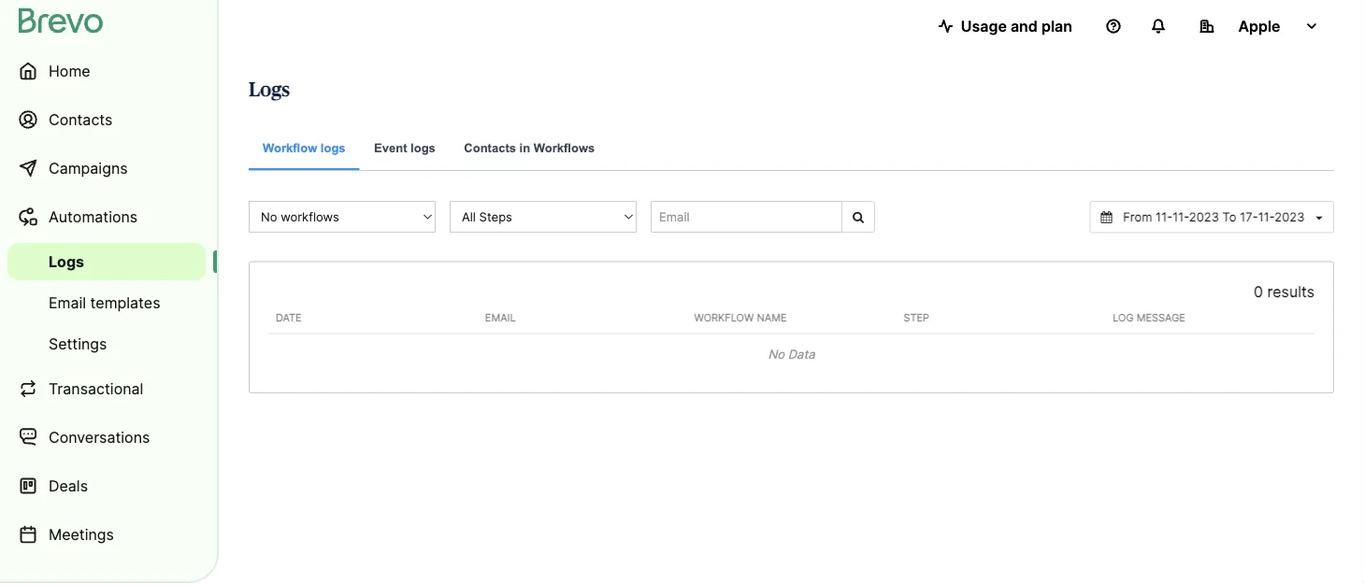 Task type: vqa. For each thing, say whether or not it's contained in the screenshot.
Complete
no



Task type: describe. For each thing, give the bounding box(es) containing it.
0 results
[[1254, 283, 1314, 301]]

data
[[788, 347, 815, 361]]

automations
[[49, 208, 138, 226]]

transactional link
[[7, 366, 206, 411]]

workflow for workflow name
[[694, 312, 754, 324]]

contacts in workflows
[[464, 141, 595, 155]]

logs for workflow logs
[[321, 141, 346, 155]]

logs link
[[7, 243, 206, 280]]

contacts link
[[7, 97, 206, 142]]

templates
[[90, 294, 160, 312]]

conversations link
[[7, 415, 206, 460]]

deals link
[[7, 464, 206, 509]]

contacts in workflows link
[[450, 127, 609, 171]]

message
[[1137, 312, 1185, 324]]

apple button
[[1185, 7, 1334, 45]]

email templates
[[49, 294, 160, 312]]

workflow name
[[694, 312, 787, 324]]

workflow logs link
[[249, 127, 360, 170]]

home
[[49, 62, 90, 80]]

apple
[[1238, 17, 1280, 35]]

campaigns
[[49, 159, 128, 177]]

search image
[[853, 211, 864, 223]]

home link
[[7, 49, 206, 93]]

workflow logs
[[263, 141, 346, 155]]

contacts for contacts in workflows
[[464, 141, 516, 155]]



Task type: locate. For each thing, give the bounding box(es) containing it.
contacts up campaigns
[[49, 110, 113, 129]]

0 horizontal spatial logs
[[321, 141, 346, 155]]

conversations
[[49, 428, 150, 446]]

log
[[1113, 312, 1134, 324]]

date
[[276, 312, 302, 324]]

email for email templates
[[49, 294, 86, 312]]

no data
[[768, 347, 815, 361]]

Email text field
[[651, 201, 842, 233]]

logs left event
[[321, 141, 346, 155]]

logs
[[321, 141, 346, 155], [411, 141, 436, 155]]

1 vertical spatial contacts
[[464, 141, 516, 155]]

1 horizontal spatial email
[[485, 312, 516, 324]]

transactional
[[49, 380, 143, 398]]

logs down automations
[[49, 252, 84, 271]]

automations link
[[7, 194, 206, 239]]

usage and plan
[[961, 17, 1072, 35]]

in
[[519, 141, 530, 155]]

usage and plan button
[[923, 7, 1087, 45]]

settings
[[49, 335, 107, 353]]

results
[[1267, 283, 1314, 301]]

calendar image
[[1101, 211, 1112, 223]]

contacts left 'in'
[[464, 141, 516, 155]]

1 horizontal spatial workflow
[[694, 312, 754, 324]]

0 horizontal spatial email
[[49, 294, 86, 312]]

workflow for workflow logs
[[263, 141, 317, 155]]

contacts for contacts
[[49, 110, 113, 129]]

event
[[374, 141, 407, 155]]

name
[[757, 312, 787, 324]]

0 vertical spatial logs
[[249, 80, 290, 100]]

contacts
[[49, 110, 113, 129], [464, 141, 516, 155]]

1 horizontal spatial logs
[[249, 80, 290, 100]]

0 horizontal spatial logs
[[49, 252, 84, 271]]

email
[[49, 294, 86, 312], [485, 312, 516, 324]]

meetings
[[49, 525, 114, 544]]

settings link
[[7, 325, 206, 363]]

None text field
[[1116, 208, 1312, 226]]

email templates link
[[7, 284, 206, 322]]

step
[[903, 312, 929, 324]]

no
[[768, 347, 784, 361]]

logs inside "link"
[[411, 141, 436, 155]]

0 horizontal spatial contacts
[[49, 110, 113, 129]]

campaigns link
[[7, 146, 206, 191]]

1 vertical spatial logs
[[49, 252, 84, 271]]

0 vertical spatial contacts
[[49, 110, 113, 129]]

meetings link
[[7, 512, 206, 557]]

log message
[[1113, 312, 1185, 324]]

workflow
[[263, 141, 317, 155], [694, 312, 754, 324]]

1 horizontal spatial logs
[[411, 141, 436, 155]]

1 vertical spatial workflow
[[694, 312, 754, 324]]

email for email
[[485, 312, 516, 324]]

workflows
[[534, 141, 595, 155]]

logs up workflow logs
[[249, 80, 290, 100]]

event logs
[[374, 141, 436, 155]]

1 horizontal spatial contacts
[[464, 141, 516, 155]]

0 horizontal spatial workflow
[[263, 141, 317, 155]]

logs
[[249, 80, 290, 100], [49, 252, 84, 271]]

event logs link
[[360, 127, 450, 171]]

0
[[1254, 283, 1263, 301]]

1 logs from the left
[[321, 141, 346, 155]]

deals
[[49, 477, 88, 495]]

logs right event
[[411, 141, 436, 155]]

plan
[[1041, 17, 1072, 35]]

usage
[[961, 17, 1007, 35]]

0 vertical spatial workflow
[[263, 141, 317, 155]]

logs for event logs
[[411, 141, 436, 155]]

and
[[1011, 17, 1038, 35]]

2 logs from the left
[[411, 141, 436, 155]]



